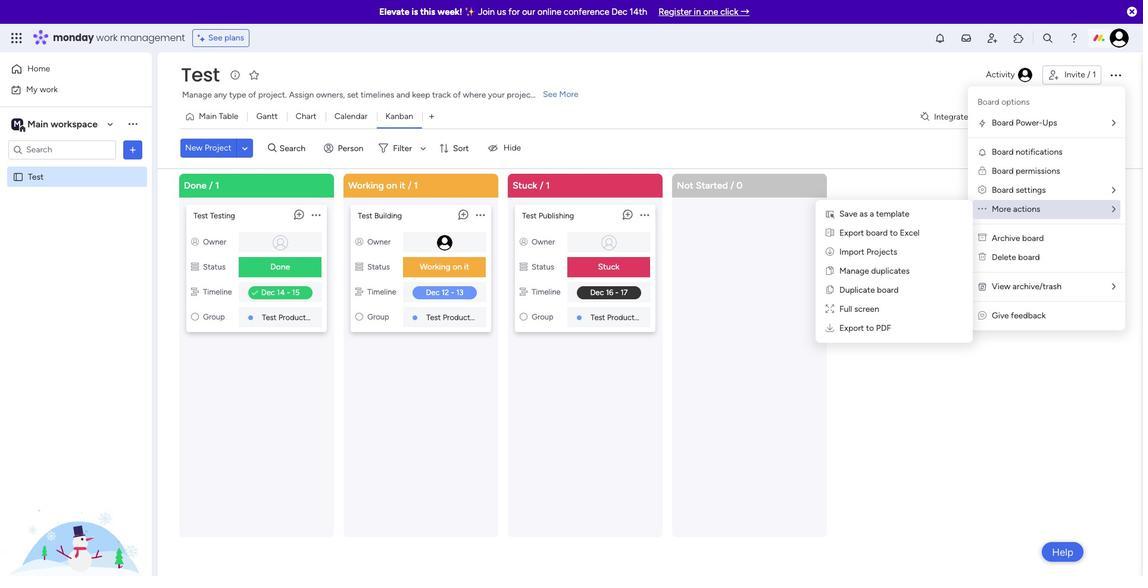 Task type: vqa. For each thing, say whether or not it's contained in the screenshot.
STUCK associated with Stuck / 1
yes



Task type: describe. For each thing, give the bounding box(es) containing it.
view archive/trash
[[992, 282, 1062, 292]]

pipeline for stuck / 1
[[647, 313, 674, 322]]

new project button
[[180, 139, 236, 158]]

v2 delete line image
[[978, 252, 987, 263]]

new project
[[185, 143, 232, 153]]

board for export
[[866, 228, 888, 238]]

and
[[396, 90, 410, 100]]

import from excel template outline image
[[826, 228, 834, 238]]

options image for done / 1
[[312, 205, 321, 226]]

manage for manage duplicates
[[840, 266, 869, 276]]

v2 sun outline image
[[191, 312, 199, 321]]

angle down image
[[242, 144, 248, 153]]

select product image
[[11, 32, 23, 44]]

person
[[338, 143, 363, 153]]

join
[[478, 7, 495, 17]]

1 for invite / 1
[[1093, 70, 1096, 80]]

owners,
[[316, 90, 345, 100]]

week!
[[438, 7, 462, 17]]

v2 status outline image
[[355, 262, 363, 271]]

menu containing board options
[[968, 86, 1125, 330]]

invite / 1 button
[[1043, 65, 1102, 85]]

main table button
[[180, 107, 247, 126]]

new
[[185, 143, 203, 153]]

any
[[214, 90, 227, 100]]

working for working on it
[[420, 262, 451, 272]]

2 horizontal spatial options image
[[1109, 68, 1123, 82]]

plans
[[224, 33, 244, 43]]

duplicate
[[840, 285, 875, 295]]

home button
[[7, 60, 128, 79]]

automate
[[1054, 112, 1091, 122]]

public board image
[[13, 171, 24, 182]]

home
[[27, 64, 50, 74]]

test production pipeline for stuck / 1
[[591, 313, 674, 322]]

sort
[[453, 143, 469, 153]]

excel
[[900, 228, 920, 238]]

see plans button
[[192, 29, 250, 47]]

settings
[[1016, 185, 1046, 195]]

board for board settings
[[992, 185, 1014, 195]]

my
[[26, 84, 38, 94]]

main for main table
[[199, 111, 217, 121]]

v2 duplicate o image
[[826, 266, 834, 276]]

owner for working
[[367, 237, 391, 246]]

help button
[[1042, 542, 1084, 562]]

v2 fullscreen slim image
[[826, 304, 834, 314]]

v2 sun outline image for working on it / 1
[[355, 312, 363, 321]]

board for archive
[[1022, 233, 1044, 244]]

stuck / 1
[[513, 180, 550, 191]]

Search field
[[277, 140, 312, 157]]

is
[[412, 7, 418, 17]]

see for see more
[[543, 89, 557, 99]]

show board description image
[[228, 69, 242, 81]]

options image for stuck / 1
[[640, 205, 649, 226]]

timeline for working
[[367, 287, 396, 296]]

done for done
[[270, 262, 290, 272]]

archive/trash
[[1013, 282, 1062, 292]]

1 vertical spatial to
[[866, 323, 874, 333]]

0 vertical spatial options image
[[127, 144, 139, 156]]

dapulse person column image for stuck / 1
[[520, 237, 528, 246]]

archive
[[992, 233, 1020, 244]]

1 horizontal spatial to
[[890, 228, 898, 238]]

apps image
[[1013, 32, 1025, 44]]

status for done
[[203, 262, 225, 271]]

online
[[537, 7, 562, 17]]

see more link
[[542, 89, 580, 101]]

your
[[488, 90, 505, 100]]

management
[[120, 31, 185, 45]]

my work
[[26, 84, 58, 94]]

0
[[737, 180, 743, 191]]

ups
[[1043, 118, 1057, 128]]

type
[[229, 90, 246, 100]]

set
[[347, 90, 359, 100]]

person button
[[319, 139, 371, 158]]

work for monday
[[96, 31, 118, 45]]

not started / 0
[[677, 180, 743, 191]]

14th
[[630, 7, 647, 17]]

workspace options image
[[127, 118, 139, 130]]

lottie animation image
[[0, 456, 152, 576]]

small timeline column outline image for done / 1
[[191, 287, 199, 296]]

import
[[840, 247, 865, 257]]

pipeline for done / 1
[[318, 313, 346, 322]]

workspace
[[51, 118, 98, 130]]

track
[[432, 90, 451, 100]]

board for delete
[[1018, 252, 1040, 263]]

v2 search image
[[268, 142, 277, 155]]

view
[[992, 282, 1011, 292]]

workspace selection element
[[11, 117, 99, 132]]

board for board options
[[978, 97, 1000, 107]]

production for working on it / 1
[[443, 313, 481, 322]]

v2 download image
[[826, 323, 834, 333]]

timeline for done
[[203, 287, 232, 296]]

/ left 0 on the top right of the page
[[730, 180, 734, 191]]

give
[[992, 311, 1009, 321]]

chart button
[[287, 107, 325, 126]]

add to favorites image
[[248, 69, 260, 81]]

on for working on it / 1
[[386, 180, 397, 191]]

dapulse person column image for working on it / 1
[[355, 237, 363, 246]]

sort button
[[434, 139, 476, 158]]

board notifications
[[992, 147, 1063, 157]]

board for board power-ups
[[992, 118, 1014, 128]]

register
[[659, 7, 692, 17]]

list arrow image for view archive/trash
[[1112, 283, 1116, 291]]

hide
[[504, 143, 521, 153]]

v2 duplicate 2 outline image
[[827, 285, 833, 295]]

full
[[840, 304, 852, 314]]

owner for done
[[203, 237, 226, 246]]

row group containing done
[[177, 174, 834, 576]]

where
[[463, 90, 486, 100]]

integrate
[[934, 112, 968, 122]]

calendar
[[334, 111, 368, 121]]

delete board
[[992, 252, 1040, 263]]

timeline for stuck
[[532, 287, 561, 296]]

test list box
[[0, 164, 152, 348]]

started
[[696, 180, 728, 191]]

Test field
[[178, 61, 223, 88]]

a
[[870, 209, 874, 219]]

working for working on it / 1
[[348, 180, 384, 191]]

test production pipeline for working on it / 1
[[426, 313, 510, 322]]

pdf
[[876, 323, 891, 333]]

elevate is this week! ✨ join us for our online conference dec 14th
[[379, 7, 647, 17]]

list arrow image
[[1112, 119, 1116, 127]]

projects
[[867, 247, 897, 257]]

2 of from the left
[[453, 90, 461, 100]]

us
[[497, 7, 506, 17]]

1 down arrow down icon
[[414, 180, 418, 191]]

board for board notifications
[[992, 147, 1014, 157]]

test inside list box
[[28, 172, 44, 182]]

manage any type of project. assign owners, set timelines and keep track of where your project stands.
[[182, 90, 562, 100]]

elevate
[[379, 7, 409, 17]]

board for duplicate
[[877, 285, 899, 295]]

it for working on it
[[464, 262, 469, 272]]

monday work management
[[53, 31, 185, 45]]

timelines
[[361, 90, 394, 100]]

dapulse admin menu image
[[978, 185, 987, 195]]

board notifications image
[[978, 148, 987, 157]]

as
[[860, 209, 868, 219]]

keep
[[412, 90, 430, 100]]

test building
[[358, 211, 402, 220]]

v2 sun outline image for stuck / 1
[[520, 312, 528, 321]]

hide button
[[480, 139, 528, 158]]

on for working on it
[[453, 262, 462, 272]]

dapulse person column image
[[191, 237, 199, 246]]

table
[[219, 111, 238, 121]]

/ for done
[[209, 180, 213, 191]]

board power-ups image
[[978, 118, 987, 128]]

board options
[[978, 97, 1030, 107]]



Task type: locate. For each thing, give the bounding box(es) containing it.
export up the "import"
[[840, 228, 864, 238]]

2 horizontal spatial test production pipeline
[[591, 313, 674, 322]]

notifications
[[1016, 147, 1063, 157]]

work
[[96, 31, 118, 45], [40, 84, 58, 94]]

options
[[1002, 97, 1030, 107]]

notifications image
[[934, 32, 946, 44]]

give feedback
[[992, 311, 1046, 321]]

kanban
[[386, 111, 413, 121]]

0 horizontal spatial done
[[184, 180, 207, 191]]

1 horizontal spatial done
[[270, 262, 290, 272]]

invite members image
[[987, 32, 999, 44]]

to left the excel
[[890, 228, 898, 238]]

2 horizontal spatial group
[[532, 312, 554, 321]]

1 export from the top
[[840, 228, 864, 238]]

main inside main table button
[[199, 111, 217, 121]]

done / 1
[[184, 180, 219, 191]]

manage for manage any type of project. assign owners, set timelines and keep track of where your project stands.
[[182, 90, 212, 100]]

2 v2 status outline image from the left
[[520, 262, 528, 271]]

0 horizontal spatial timeline
[[203, 287, 232, 296]]

autopilot image
[[1039, 109, 1049, 124]]

main inside workspace selection element
[[27, 118, 48, 130]]

view archive/trash image
[[978, 282, 987, 292]]

3 test production pipeline from the left
[[591, 313, 674, 322]]

1 inside button
[[1093, 70, 1096, 80]]

status
[[203, 262, 225, 271], [367, 262, 390, 271], [532, 262, 554, 271]]

1 timeline from the left
[[203, 287, 232, 296]]

small timeline column outline image
[[191, 287, 199, 296], [520, 287, 528, 296]]

group for done
[[203, 312, 225, 321]]

v2 sun outline image
[[355, 312, 363, 321], [520, 312, 528, 321]]

see inside button
[[208, 33, 222, 43]]

2 horizontal spatial timeline
[[532, 287, 561, 296]]

2 dapulse person column image from the left
[[520, 237, 528, 246]]

v2 status outline image down test publishing in the top of the page
[[520, 262, 528, 271]]

test production pipeline
[[262, 313, 346, 322], [426, 313, 510, 322], [591, 313, 674, 322]]

Search in workspace field
[[25, 143, 99, 157]]

1 small timeline column outline image from the left
[[191, 287, 199, 296]]

dapulse person column image
[[355, 237, 363, 246], [520, 237, 528, 246]]

status down test publishing in the top of the page
[[532, 262, 554, 271]]

1 production from the left
[[278, 313, 317, 322]]

0 vertical spatial working
[[348, 180, 384, 191]]

v2 status outline image down dapulse person column image
[[191, 262, 199, 271]]

work right monday
[[96, 31, 118, 45]]

1 horizontal spatial v2 sun outline image
[[520, 312, 528, 321]]

0 horizontal spatial dapulse person column image
[[355, 237, 363, 246]]

2 horizontal spatial production
[[607, 313, 645, 322]]

for
[[508, 7, 520, 17]]

work right the my
[[40, 84, 58, 94]]

/ right invite
[[1087, 70, 1091, 80]]

1 horizontal spatial more
[[992, 204, 1011, 214]]

dapulse checkmark sign image
[[252, 286, 258, 300]]

inbox image
[[960, 32, 972, 44]]

export
[[840, 228, 864, 238], [840, 323, 864, 333]]

of right track
[[453, 90, 461, 100]]

power-
[[1016, 118, 1043, 128]]

building
[[374, 211, 402, 220]]

board right board notifications icon on the right top
[[992, 147, 1014, 157]]

v2 status outline image
[[191, 262, 199, 271], [520, 262, 528, 271]]

v2 permission outline image
[[979, 166, 986, 176]]

1 owner from the left
[[203, 237, 226, 246]]

1 vertical spatial working
[[420, 262, 451, 272]]

1 vertical spatial options image
[[476, 205, 485, 226]]

2 v2 sun outline image from the left
[[520, 312, 528, 321]]

0 horizontal spatial manage
[[182, 90, 212, 100]]

2 horizontal spatial pipeline
[[647, 313, 674, 322]]

dapulse integrations image
[[920, 112, 929, 121]]

/ up test publishing in the top of the page
[[540, 180, 544, 191]]

1 horizontal spatial of
[[453, 90, 461, 100]]

gantt
[[256, 111, 278, 121]]

1 dapulse person column image from the left
[[355, 237, 363, 246]]

activity
[[986, 70, 1015, 80]]

board down duplicates
[[877, 285, 899, 295]]

test publishing
[[522, 211, 574, 220]]

duplicate board
[[840, 285, 899, 295]]

0 vertical spatial done
[[184, 180, 207, 191]]

invite
[[1065, 70, 1085, 80]]

1 horizontal spatial work
[[96, 31, 118, 45]]

board down save as a template
[[866, 228, 888, 238]]

1 horizontal spatial it
[[464, 262, 469, 272]]

1 vertical spatial work
[[40, 84, 58, 94]]

click
[[721, 7, 739, 17]]

work inside 'button'
[[40, 84, 58, 94]]

owner down test building
[[367, 237, 391, 246]]

actions
[[1013, 204, 1040, 214]]

save as a template image
[[825, 210, 835, 219]]

pipeline
[[318, 313, 346, 322], [483, 313, 510, 322], [647, 313, 674, 322]]

1 horizontal spatial working
[[420, 262, 451, 272]]

work for my
[[40, 84, 58, 94]]

conference
[[564, 7, 609, 17]]

1 v2 sun outline image from the left
[[355, 312, 363, 321]]

1 vertical spatial on
[[453, 262, 462, 272]]

row group
[[177, 174, 834, 576]]

help image
[[1068, 32, 1080, 44]]

this
[[420, 7, 435, 17]]

1 right invite
[[1093, 70, 1096, 80]]

0 vertical spatial manage
[[182, 90, 212, 100]]

1 vertical spatial done
[[270, 262, 290, 272]]

it for working on it / 1
[[400, 180, 405, 191]]

2 pipeline from the left
[[483, 313, 510, 322]]

stuck for stuck / 1
[[513, 180, 537, 191]]

permissions
[[1016, 166, 1060, 176]]

1 horizontal spatial stuck
[[598, 262, 620, 272]]

import projects
[[840, 247, 897, 257]]

search everything image
[[1042, 32, 1054, 44]]

collapse board header image
[[1113, 112, 1122, 121]]

2 export from the top
[[840, 323, 864, 333]]

1 for done / 1
[[215, 180, 219, 191]]

2 timeline from the left
[[367, 287, 396, 296]]

1 horizontal spatial pipeline
[[483, 313, 510, 322]]

calendar button
[[325, 107, 377, 126]]

testing
[[210, 211, 235, 220]]

1 up test publishing in the top of the page
[[546, 180, 550, 191]]

status for stuck
[[532, 262, 554, 271]]

to left pdf
[[866, 323, 874, 333]]

1 vertical spatial see
[[543, 89, 557, 99]]

duplicates
[[871, 266, 910, 276]]

james peterson image
[[1110, 29, 1129, 48]]

0 horizontal spatial of
[[248, 90, 256, 100]]

0 vertical spatial export
[[840, 228, 864, 238]]

0 vertical spatial more
[[559, 89, 579, 99]]

1 vertical spatial it
[[464, 262, 469, 272]]

1 vertical spatial more
[[992, 204, 1011, 214]]

production for stuck / 1
[[607, 313, 645, 322]]

board down archive board
[[1018, 252, 1040, 263]]

owner right dapulse person column image
[[203, 237, 226, 246]]

menu
[[968, 86, 1125, 330]]

1 list arrow image from the top
[[1112, 186, 1116, 195]]

/ inside button
[[1087, 70, 1091, 80]]

/ down filter
[[408, 180, 412, 191]]

1 vertical spatial list arrow image
[[1112, 205, 1116, 214]]

publishing
[[539, 211, 574, 220]]

1 status from the left
[[203, 262, 225, 271]]

register in one click → link
[[659, 7, 750, 17]]

more inside 'see more' link
[[559, 89, 579, 99]]

board right dapulse admin menu image
[[992, 185, 1014, 195]]

1 horizontal spatial group
[[367, 312, 389, 321]]

dapulse person column image up v2 status outline image
[[355, 237, 363, 246]]

/ up test testing
[[209, 180, 213, 191]]

on
[[386, 180, 397, 191], [453, 262, 462, 272]]

help
[[1052, 546, 1074, 558]]

manage
[[182, 90, 212, 100], [840, 266, 869, 276]]

1 horizontal spatial on
[[453, 262, 462, 272]]

0 vertical spatial see
[[208, 33, 222, 43]]

0 horizontal spatial v2 sun outline image
[[355, 312, 363, 321]]

group for stuck
[[532, 312, 554, 321]]

manage down the "import"
[[840, 266, 869, 276]]

0 horizontal spatial main
[[27, 118, 48, 130]]

1 horizontal spatial test production pipeline
[[426, 313, 510, 322]]

2 horizontal spatial status
[[532, 262, 554, 271]]

0 horizontal spatial work
[[40, 84, 58, 94]]

1 horizontal spatial main
[[199, 111, 217, 121]]

of
[[248, 90, 256, 100], [453, 90, 461, 100]]

→
[[741, 7, 750, 17]]

status down test testing
[[203, 262, 225, 271]]

status for working
[[367, 262, 390, 271]]

test testing
[[194, 211, 235, 220]]

test production pipeline for done / 1
[[262, 313, 346, 322]]

production
[[278, 313, 317, 322], [443, 313, 481, 322], [607, 313, 645, 322]]

2 horizontal spatial owner
[[532, 237, 555, 246]]

pipeline for working on it / 1
[[483, 313, 510, 322]]

see for see plans
[[208, 33, 222, 43]]

0 horizontal spatial options image
[[312, 205, 321, 226]]

export for export to pdf
[[840, 323, 864, 333]]

export for export board to excel
[[840, 228, 864, 238]]

1 horizontal spatial v2 status outline image
[[520, 262, 528, 271]]

0 horizontal spatial more
[[559, 89, 579, 99]]

arrow down image
[[416, 141, 430, 156]]

register in one click →
[[659, 7, 750, 17]]

0 horizontal spatial test production pipeline
[[262, 313, 346, 322]]

1 horizontal spatial owner
[[367, 237, 391, 246]]

full screen
[[840, 304, 879, 314]]

0 horizontal spatial to
[[866, 323, 874, 333]]

board
[[866, 228, 888, 238], [1022, 233, 1044, 244], [1018, 252, 1040, 263], [877, 285, 899, 295]]

see left plans
[[208, 33, 222, 43]]

done for done / 1
[[184, 180, 207, 191]]

/ for invite
[[1087, 70, 1091, 80]]

1 of from the left
[[248, 90, 256, 100]]

2 test production pipeline from the left
[[426, 313, 510, 322]]

1 v2 status outline image from the left
[[191, 262, 199, 271]]

3 pipeline from the left
[[647, 313, 674, 322]]

main right workspace icon
[[27, 118, 48, 130]]

3 group from the left
[[532, 312, 554, 321]]

0 horizontal spatial pipeline
[[318, 313, 346, 322]]

1 vertical spatial manage
[[840, 266, 869, 276]]

0 vertical spatial stuck
[[513, 180, 537, 191]]

options image
[[1109, 68, 1123, 82], [312, 205, 321, 226], [640, 205, 649, 226]]

1 horizontal spatial options image
[[476, 205, 485, 226]]

in
[[694, 7, 701, 17]]

1 horizontal spatial dapulse person column image
[[520, 237, 528, 246]]

filter
[[393, 143, 412, 153]]

v2 status outline image for done
[[191, 262, 199, 271]]

1 pipeline from the left
[[318, 313, 346, 322]]

2 small timeline column outline image from the left
[[520, 287, 528, 296]]

0 vertical spatial on
[[386, 180, 397, 191]]

board
[[978, 97, 1000, 107], [992, 118, 1014, 128], [992, 147, 1014, 157], [992, 166, 1014, 176], [992, 185, 1014, 195]]

save as a template
[[840, 209, 910, 219]]

2 vertical spatial list arrow image
[[1112, 283, 1116, 291]]

board permissions
[[992, 166, 1060, 176]]

project
[[205, 143, 232, 153]]

small timeline column outline image
[[355, 287, 363, 296]]

manage down test field
[[182, 90, 212, 100]]

working on it
[[420, 262, 469, 272]]

my work button
[[7, 80, 128, 99]]

export down full
[[840, 323, 864, 333]]

0 vertical spatial work
[[96, 31, 118, 45]]

board for board permissions
[[992, 166, 1014, 176]]

owner down test publishing in the top of the page
[[532, 237, 555, 246]]

1
[[1093, 70, 1096, 80], [215, 180, 219, 191], [414, 180, 418, 191], [546, 180, 550, 191]]

options image
[[127, 144, 139, 156], [476, 205, 485, 226]]

1 horizontal spatial status
[[367, 262, 390, 271]]

list arrow image for board settings
[[1112, 186, 1116, 195]]

export board to excel
[[840, 228, 920, 238]]

m
[[14, 119, 21, 129]]

dapulse archived image
[[978, 233, 987, 244]]

1 group from the left
[[203, 312, 225, 321]]

0 horizontal spatial owner
[[203, 237, 226, 246]]

board up delete board
[[1022, 233, 1044, 244]]

production for done / 1
[[278, 313, 317, 322]]

1 horizontal spatial production
[[443, 313, 481, 322]]

stuck for stuck
[[598, 262, 620, 272]]

0 horizontal spatial see
[[208, 33, 222, 43]]

3 owner from the left
[[532, 237, 555, 246]]

/ for stuck
[[540, 180, 544, 191]]

see right the project
[[543, 89, 557, 99]]

export to pdf
[[840, 323, 891, 333]]

3 list arrow image from the top
[[1112, 283, 1116, 291]]

1 vertical spatial stuck
[[598, 262, 620, 272]]

2 status from the left
[[367, 262, 390, 271]]

dec
[[612, 7, 628, 17]]

more right the project
[[559, 89, 579, 99]]

0 horizontal spatial v2 status outline image
[[191, 262, 199, 271]]

delete
[[992, 252, 1016, 263]]

0 horizontal spatial stuck
[[513, 180, 537, 191]]

0 vertical spatial to
[[890, 228, 898, 238]]

more dots image
[[978, 204, 987, 214]]

board power-ups
[[992, 118, 1057, 128]]

1 horizontal spatial see
[[543, 89, 557, 99]]

2 group from the left
[[367, 312, 389, 321]]

add view image
[[429, 112, 434, 121]]

move to image
[[826, 247, 834, 257]]

main left table
[[199, 111, 217, 121]]

✨
[[465, 7, 476, 17]]

more right more dots "icon"
[[992, 204, 1011, 214]]

small timeline column outline image for stuck / 1
[[520, 287, 528, 296]]

board right v2 permission outline icon
[[992, 166, 1014, 176]]

1 test production pipeline from the left
[[262, 313, 346, 322]]

of right type
[[248, 90, 256, 100]]

1 horizontal spatial small timeline column outline image
[[520, 287, 528, 296]]

0 horizontal spatial working
[[348, 180, 384, 191]]

lottie animation element
[[0, 456, 152, 576]]

2 production from the left
[[443, 313, 481, 322]]

0 horizontal spatial it
[[400, 180, 405, 191]]

owner for stuck
[[532, 237, 555, 246]]

1 horizontal spatial manage
[[840, 266, 869, 276]]

2 owner from the left
[[367, 237, 391, 246]]

see
[[208, 33, 222, 43], [543, 89, 557, 99]]

2 list arrow image from the top
[[1112, 205, 1116, 214]]

list arrow image
[[1112, 186, 1116, 195], [1112, 205, 1116, 214], [1112, 283, 1116, 291]]

0 horizontal spatial small timeline column outline image
[[191, 287, 199, 296]]

archive board
[[992, 233, 1044, 244]]

board right board power-ups icon
[[992, 118, 1014, 128]]

1 up test testing
[[215, 180, 219, 191]]

project
[[507, 90, 534, 100]]

dapulse person column image down test publishing in the top of the page
[[520, 237, 528, 246]]

project.
[[258, 90, 287, 100]]

filter button
[[374, 139, 430, 158]]

option
[[0, 166, 152, 169]]

v2 status outline image for stuck
[[520, 262, 528, 271]]

assign
[[289, 90, 314, 100]]

1 for stuck / 1
[[546, 180, 550, 191]]

0 horizontal spatial status
[[203, 262, 225, 271]]

1 horizontal spatial options image
[[640, 205, 649, 226]]

1 horizontal spatial timeline
[[367, 287, 396, 296]]

v2 user feedback image
[[978, 311, 987, 321]]

done
[[184, 180, 207, 191], [270, 262, 290, 272]]

main table
[[199, 111, 238, 121]]

workspace image
[[11, 118, 23, 131]]

main workspace
[[27, 118, 98, 130]]

3 production from the left
[[607, 313, 645, 322]]

3 timeline from the left
[[532, 287, 561, 296]]

0 horizontal spatial options image
[[127, 144, 139, 156]]

board up board power-ups icon
[[978, 97, 1000, 107]]

0 vertical spatial list arrow image
[[1112, 186, 1116, 195]]

main for main workspace
[[27, 118, 48, 130]]

list arrow image for more actions
[[1112, 205, 1116, 214]]

0 horizontal spatial on
[[386, 180, 397, 191]]

0 horizontal spatial production
[[278, 313, 317, 322]]

1 vertical spatial export
[[840, 323, 864, 333]]

status right v2 status outline image
[[367, 262, 390, 271]]

0 horizontal spatial group
[[203, 312, 225, 321]]

feedback
[[1011, 311, 1046, 321]]

3 status from the left
[[532, 262, 554, 271]]

group for working
[[367, 312, 389, 321]]

0 vertical spatial it
[[400, 180, 405, 191]]



